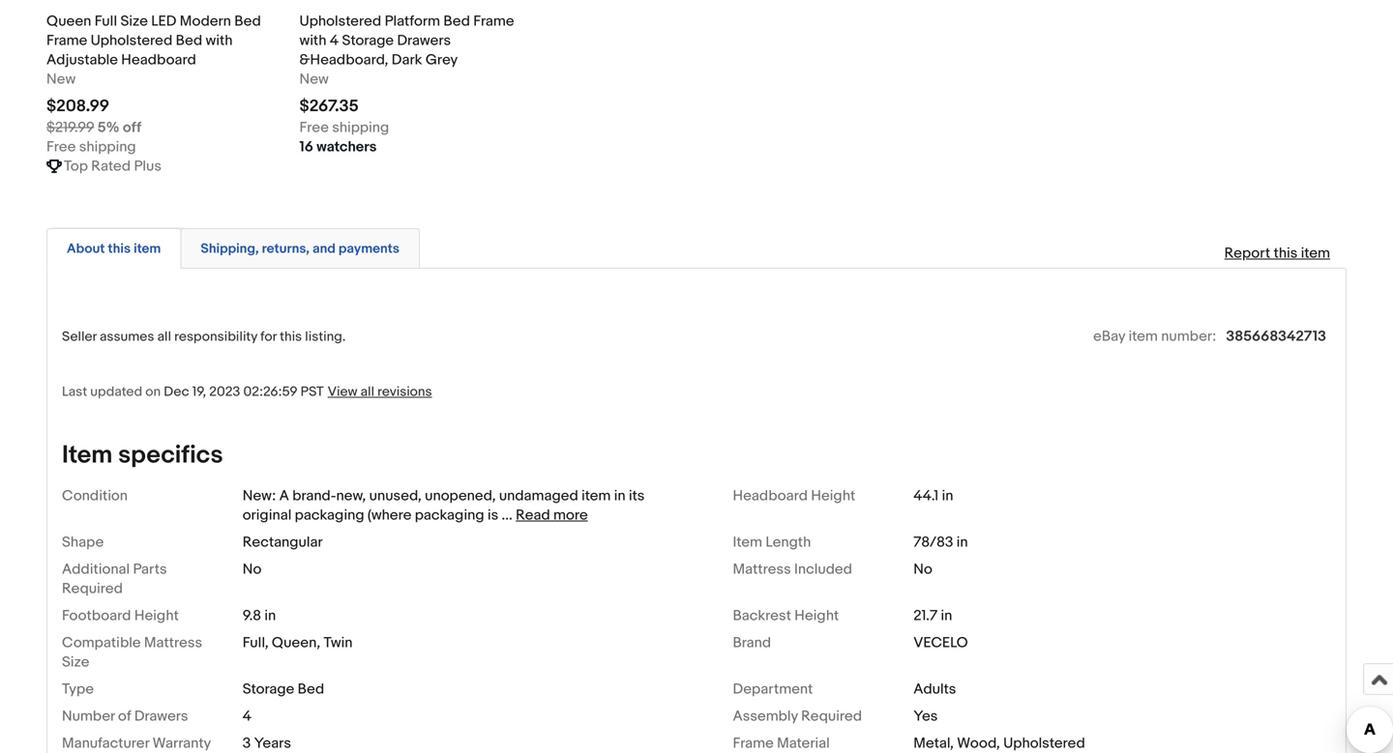 Task type: locate. For each thing, give the bounding box(es) containing it.
height for footboard height
[[134, 608, 179, 625]]

is
[[488, 507, 498, 524]]

mattress included
[[733, 561, 852, 579]]

1 with from the left
[[206, 32, 233, 49]]

shipping
[[332, 119, 389, 136], [79, 138, 136, 156]]

bed
[[234, 12, 261, 30], [443, 12, 470, 30], [176, 32, 202, 49], [298, 681, 324, 698]]

compatible mattress size
[[62, 635, 202, 671]]

1 horizontal spatial all
[[361, 384, 374, 400]]

0 horizontal spatial 4
[[243, 708, 252, 726]]

new,
[[336, 488, 366, 505]]

0 vertical spatial mattress
[[733, 561, 791, 579]]

length
[[766, 534, 811, 551]]

view
[[328, 384, 358, 400]]

0 horizontal spatial item
[[62, 441, 113, 471]]

and
[[312, 241, 336, 257]]

platform
[[385, 12, 440, 30]]

new
[[46, 70, 76, 88], [299, 70, 329, 88]]

frame inside upholstered platform bed frame with 4 storage drawers &headboard, dark grey new $267.35 free shipping 16 watchers
[[473, 12, 514, 30]]

dark
[[392, 51, 422, 69]]

more
[[553, 507, 588, 524]]

frame right platform
[[473, 12, 514, 30]]

size up type
[[62, 654, 89, 671]]

0 horizontal spatial this
[[108, 241, 131, 257]]

1 vertical spatial frame
[[46, 32, 87, 49]]

drawers up warranty
[[134, 708, 188, 726]]

1 horizontal spatial free
[[299, 119, 329, 136]]

1 horizontal spatial item
[[733, 534, 762, 551]]

1 new from the left
[[46, 70, 76, 88]]

no down rectangular
[[243, 561, 262, 579]]

...
[[502, 507, 513, 524]]

size inside queen full size led modern bed frame upholstered bed with adjustable headboard new $208.99 $219.99 5% off free shipping
[[120, 12, 148, 30]]

free up 16
[[299, 119, 329, 136]]

0 vertical spatial drawers
[[397, 32, 451, 49]]

free inside upholstered platform bed frame with 4 storage drawers &headboard, dark grey new $267.35 free shipping 16 watchers
[[299, 119, 329, 136]]

full,
[[243, 635, 269, 652]]

packaging
[[295, 507, 364, 524], [415, 507, 484, 524]]

manufacturer
[[62, 735, 149, 753]]

with down modern
[[206, 32, 233, 49]]

1 vertical spatial headboard
[[733, 488, 808, 505]]

assembly required
[[733, 708, 862, 726]]

assumes
[[100, 329, 154, 345]]

1 horizontal spatial frame
[[473, 12, 514, 30]]

height
[[811, 488, 855, 505], [134, 608, 179, 625], [795, 608, 839, 625]]

twin
[[324, 635, 353, 652]]

required up 'material'
[[801, 708, 862, 726]]

0 vertical spatial frame
[[473, 12, 514, 30]]

height up compatible mattress size
[[134, 608, 179, 625]]

0 horizontal spatial with
[[206, 32, 233, 49]]

material
[[777, 735, 830, 753]]

no
[[243, 561, 262, 579], [913, 561, 932, 579]]

0 vertical spatial free
[[299, 119, 329, 136]]

this right report
[[1274, 245, 1298, 262]]

headboard down led
[[121, 51, 196, 69]]

storage up &headboard,
[[342, 32, 394, 49]]

02:26:59
[[243, 384, 298, 400]]

about this item button
[[67, 240, 161, 258]]

0 vertical spatial all
[[157, 329, 171, 345]]

last updated on dec 19, 2023 02:26:59 pst view all revisions
[[62, 384, 432, 400]]

0 horizontal spatial shipping
[[79, 138, 136, 156]]

type
[[62, 681, 94, 698]]

item left the length
[[733, 534, 762, 551]]

packaging down the unopened,
[[415, 507, 484, 524]]

report this item link
[[1215, 235, 1340, 272]]

1 horizontal spatial 4
[[330, 32, 339, 49]]

0 vertical spatial 4
[[330, 32, 339, 49]]

years
[[254, 735, 291, 753]]

this right "about" on the left of page
[[108, 241, 131, 257]]

1 vertical spatial shipping
[[79, 138, 136, 156]]

this
[[108, 241, 131, 257], [1274, 245, 1298, 262], [280, 329, 302, 345]]

in left its
[[614, 488, 626, 505]]

0 vertical spatial item
[[62, 441, 113, 471]]

3
[[243, 735, 251, 753]]

2 new from the left
[[299, 70, 329, 88]]

Top Rated Plus text field
[[64, 157, 161, 176]]

upholstered right wood,
[[1003, 735, 1085, 753]]

2 horizontal spatial upholstered
[[1003, 735, 1085, 753]]

backrest height
[[733, 608, 839, 625]]

frame material
[[733, 735, 830, 753]]

drawers down platform
[[397, 32, 451, 49]]

frame down queen
[[46, 32, 87, 49]]

size inside compatible mattress size
[[62, 654, 89, 671]]

frame down the assembly
[[733, 735, 774, 753]]

0 horizontal spatial mattress
[[144, 635, 202, 652]]

with up &headboard,
[[299, 32, 327, 49]]

headboard up 'item length'
[[733, 488, 808, 505]]

1 vertical spatial required
[[801, 708, 862, 726]]

1 vertical spatial upholstered
[[91, 32, 172, 49]]

mattress down 'item length'
[[733, 561, 791, 579]]

1 horizontal spatial drawers
[[397, 32, 451, 49]]

read
[[516, 507, 550, 524]]

1 horizontal spatial upholstered
[[299, 12, 381, 30]]

height down included
[[795, 608, 839, 625]]

1 horizontal spatial mattress
[[733, 561, 791, 579]]

unused,
[[369, 488, 422, 505]]

4 up &headboard,
[[330, 32, 339, 49]]

shipping up watchers
[[332, 119, 389, 136]]

0 horizontal spatial all
[[157, 329, 171, 345]]

on
[[145, 384, 161, 400]]

Free shipping text field
[[299, 118, 389, 137]]

required down additional
[[62, 580, 123, 598]]

new down adjustable
[[46, 70, 76, 88]]

&headboard,
[[299, 51, 388, 69]]

bed up 'grey'
[[443, 12, 470, 30]]

its
[[629, 488, 645, 505]]

0 vertical spatial required
[[62, 580, 123, 598]]

new inside upholstered platform bed frame with 4 storage drawers &headboard, dark grey new $267.35 free shipping 16 watchers
[[299, 70, 329, 88]]

wood,
[[957, 735, 1000, 753]]

0 horizontal spatial size
[[62, 654, 89, 671]]

$267.35 text field
[[299, 96, 359, 116]]

rated
[[91, 158, 131, 175]]

1 horizontal spatial required
[[801, 708, 862, 726]]

ebay
[[1093, 328, 1125, 345]]

all right assumes
[[157, 329, 171, 345]]

with inside queen full size led modern bed frame upholstered bed with adjustable headboard new $208.99 $219.99 5% off free shipping
[[206, 32, 233, 49]]

0 horizontal spatial headboard
[[121, 51, 196, 69]]

1 vertical spatial size
[[62, 654, 89, 671]]

size
[[120, 12, 148, 30], [62, 654, 89, 671]]

size right full
[[120, 12, 148, 30]]

headboard height
[[733, 488, 855, 505]]

previous price $219.99 5% off text field
[[46, 118, 141, 137]]

1 vertical spatial storage
[[243, 681, 294, 698]]

mattress down footboard height
[[144, 635, 202, 652]]

pst
[[301, 384, 324, 400]]

upholstered up &headboard,
[[299, 12, 381, 30]]

0 vertical spatial shipping
[[332, 119, 389, 136]]

specifics
[[118, 441, 223, 471]]

78/83 in
[[913, 534, 968, 551]]

(where
[[368, 507, 412, 524]]

backrest
[[733, 608, 791, 625]]

0 horizontal spatial storage
[[243, 681, 294, 698]]

1 horizontal spatial packaging
[[415, 507, 484, 524]]

all
[[157, 329, 171, 345], [361, 384, 374, 400]]

$208.99
[[46, 96, 109, 116]]

included
[[794, 561, 852, 579]]

item up condition
[[62, 441, 113, 471]]

queen
[[46, 12, 91, 30]]

21.7 in
[[913, 608, 952, 625]]

shipping inside upholstered platform bed frame with 4 storage drawers &headboard, dark grey new $267.35 free shipping 16 watchers
[[332, 119, 389, 136]]

item right "about" on the left of page
[[134, 241, 161, 257]]

in for item length
[[957, 534, 968, 551]]

4 up 3
[[243, 708, 252, 726]]

0 vertical spatial upholstered
[[299, 12, 381, 30]]

height up the length
[[811, 488, 855, 505]]

all right view
[[361, 384, 374, 400]]

2 horizontal spatial frame
[[733, 735, 774, 753]]

1 vertical spatial all
[[361, 384, 374, 400]]

0 horizontal spatial drawers
[[134, 708, 188, 726]]

0 vertical spatial storage
[[342, 32, 394, 49]]

1 horizontal spatial storage
[[342, 32, 394, 49]]

78/83
[[913, 534, 953, 551]]

packaging down brand-
[[295, 507, 364, 524]]

2 vertical spatial upholstered
[[1003, 735, 1085, 753]]

yes
[[913, 708, 938, 726]]

0 horizontal spatial upholstered
[[91, 32, 172, 49]]

number
[[62, 708, 115, 726]]

vecelo
[[913, 635, 968, 652]]

1 horizontal spatial no
[[913, 561, 932, 579]]

item inside new: a brand-new, unused, unopened, undamaged item in its original packaging (where packaging is ...
[[582, 488, 611, 505]]

drawers
[[397, 32, 451, 49], [134, 708, 188, 726]]

0 vertical spatial size
[[120, 12, 148, 30]]

upholstered platform bed frame with 4 storage drawers &headboard, dark grey new $267.35 free shipping 16 watchers
[[299, 12, 514, 156]]

ebay item number: 385668342713
[[1093, 328, 1326, 345]]

size for compatible mattress size
[[62, 654, 89, 671]]

in inside new: a brand-new, unused, unopened, undamaged item in its original packaging (where packaging is ...
[[614, 488, 626, 505]]

item up more
[[582, 488, 611, 505]]

upholstered down full
[[91, 32, 172, 49]]

2 horizontal spatial this
[[1274, 245, 1298, 262]]

rectangular
[[243, 534, 323, 551]]

off
[[123, 119, 141, 136]]

this inside button
[[108, 241, 131, 257]]

shipping down 5%
[[79, 138, 136, 156]]

0 horizontal spatial no
[[243, 561, 262, 579]]

revisions
[[377, 384, 432, 400]]

1 horizontal spatial shipping
[[332, 119, 389, 136]]

a
[[279, 488, 289, 505]]

1 horizontal spatial new
[[299, 70, 329, 88]]

tab list
[[46, 224, 1347, 269]]

1 vertical spatial 4
[[243, 708, 252, 726]]

no for mattress included
[[913, 561, 932, 579]]

in right 9.8
[[264, 608, 276, 625]]

height for backrest height
[[795, 608, 839, 625]]

0 horizontal spatial free
[[46, 138, 76, 156]]

1 horizontal spatial size
[[120, 12, 148, 30]]

in right 44.1
[[942, 488, 953, 505]]

no down 78/83
[[913, 561, 932, 579]]

1 vertical spatial mattress
[[144, 635, 202, 652]]

updated
[[90, 384, 142, 400]]

in for headboard height
[[942, 488, 953, 505]]

0 vertical spatial headboard
[[121, 51, 196, 69]]

0 horizontal spatial required
[[62, 580, 123, 598]]

this right for
[[280, 329, 302, 345]]

1 vertical spatial drawers
[[134, 708, 188, 726]]

upholstered
[[299, 12, 381, 30], [91, 32, 172, 49], [1003, 735, 1085, 753]]

0 horizontal spatial new
[[46, 70, 76, 88]]

2 no from the left
[[913, 561, 932, 579]]

bed right modern
[[234, 12, 261, 30]]

storage down full,
[[243, 681, 294, 698]]

free down $219.99
[[46, 138, 76, 156]]

1 horizontal spatial headboard
[[733, 488, 808, 505]]

2 with from the left
[[299, 32, 327, 49]]

item for item length
[[733, 534, 762, 551]]

1 no from the left
[[243, 561, 262, 579]]

0 horizontal spatial frame
[[46, 32, 87, 49]]

number:
[[1161, 328, 1216, 345]]

report this item
[[1224, 245, 1330, 262]]

frame
[[473, 12, 514, 30], [46, 32, 87, 49], [733, 735, 774, 753]]

in right 78/83
[[957, 534, 968, 551]]

1 vertical spatial free
[[46, 138, 76, 156]]

storage bed
[[243, 681, 324, 698]]

seller assumes all responsibility for this listing.
[[62, 329, 346, 345]]

3 years
[[243, 735, 291, 753]]

0 horizontal spatial packaging
[[295, 507, 364, 524]]

new up $267.35
[[299, 70, 329, 88]]

1 horizontal spatial with
[[299, 32, 327, 49]]

in right 21.7
[[941, 608, 952, 625]]

1 vertical spatial item
[[733, 534, 762, 551]]



Task type: vqa. For each thing, say whether or not it's contained in the screenshot.
Selling to the top
no



Task type: describe. For each thing, give the bounding box(es) containing it.
this for report
[[1274, 245, 1298, 262]]

9.8
[[243, 608, 261, 625]]

new inside queen full size led modern bed frame upholstered bed with adjustable headboard new $208.99 $219.99 5% off free shipping
[[46, 70, 76, 88]]

returns,
[[262, 241, 309, 257]]

$208.99 text field
[[46, 96, 109, 116]]

of
[[118, 708, 131, 726]]

required inside additional parts required
[[62, 580, 123, 598]]

bed down full, queen, twin
[[298, 681, 324, 698]]

queen,
[[272, 635, 320, 652]]

item specifics
[[62, 441, 223, 471]]

condition
[[62, 488, 128, 505]]

number of drawers
[[62, 708, 188, 726]]

16
[[299, 138, 313, 156]]

listing.
[[305, 329, 346, 345]]

about this item
[[67, 241, 161, 257]]

shipping inside queen full size led modern bed frame upholstered bed with adjustable headboard new $208.99 $219.99 5% off free shipping
[[79, 138, 136, 156]]

top rated plus
[[64, 158, 161, 175]]

16 watchers text field
[[299, 137, 377, 157]]

size for queen full size led modern bed frame upholstered bed with adjustable headboard new $208.99 $219.99 5% off free shipping
[[120, 12, 148, 30]]

with inside upholstered platform bed frame with 4 storage drawers &headboard, dark grey new $267.35 free shipping 16 watchers
[[299, 32, 327, 49]]

frame inside queen full size led modern bed frame upholstered bed with adjustable headboard new $208.99 $219.99 5% off free shipping
[[46, 32, 87, 49]]

top
[[64, 158, 88, 175]]

item right ebay
[[1129, 328, 1158, 345]]

compatible
[[62, 635, 141, 652]]

queen full size led modern bed frame upholstered bed with adjustable headboard new $208.99 $219.99 5% off free shipping
[[46, 12, 261, 156]]

44.1 in
[[913, 488, 953, 505]]

original
[[243, 507, 291, 524]]

item inside button
[[134, 241, 161, 257]]

bed down modern
[[176, 32, 202, 49]]

shipping, returns, and payments button
[[201, 240, 399, 258]]

footboard
[[62, 608, 131, 625]]

item length
[[733, 534, 811, 551]]

report
[[1224, 245, 1270, 262]]

undamaged
[[499, 488, 578, 505]]

shape
[[62, 534, 104, 551]]

item right report
[[1301, 245, 1330, 262]]

warranty
[[152, 735, 211, 753]]

385668342713
[[1226, 328, 1326, 345]]

21.7
[[913, 608, 938, 625]]

4 inside upholstered platform bed frame with 4 storage drawers &headboard, dark grey new $267.35 free shipping 16 watchers
[[330, 32, 339, 49]]

full
[[95, 12, 117, 30]]

tab list containing about this item
[[46, 224, 1347, 269]]

$219.99
[[46, 119, 94, 136]]

in for footboard height
[[264, 608, 276, 625]]

read more
[[516, 507, 588, 524]]

5%
[[97, 119, 120, 136]]

storage inside upholstered platform bed frame with 4 storage drawers &headboard, dark grey new $267.35 free shipping 16 watchers
[[342, 32, 394, 49]]

drawers inside upholstered platform bed frame with 4 storage drawers &headboard, dark grey new $267.35 free shipping 16 watchers
[[397, 32, 451, 49]]

mattress inside compatible mattress size
[[144, 635, 202, 652]]

assembly
[[733, 708, 798, 726]]

2 vertical spatial frame
[[733, 735, 774, 753]]

44.1
[[913, 488, 939, 505]]

full, queen, twin
[[243, 635, 353, 652]]

additional
[[62, 561, 130, 579]]

no for additional parts required
[[243, 561, 262, 579]]

adjustable
[[46, 51, 118, 69]]

1 horizontal spatial this
[[280, 329, 302, 345]]

unopened,
[[425, 488, 496, 505]]

in for backrest height
[[941, 608, 952, 625]]

parts
[[133, 561, 167, 579]]

height for headboard height
[[811, 488, 855, 505]]

new:
[[243, 488, 276, 505]]

headboard inside queen full size led modern bed frame upholstered bed with adjustable headboard new $208.99 $219.99 5% off free shipping
[[121, 51, 196, 69]]

2023
[[209, 384, 240, 400]]

grey
[[426, 51, 458, 69]]

metal,
[[913, 735, 954, 753]]

for
[[260, 329, 277, 345]]

manufacturer warranty
[[62, 735, 211, 753]]

metal, wood, upholstered
[[913, 735, 1085, 753]]

Free shipping text field
[[46, 137, 136, 157]]

responsibility
[[174, 329, 257, 345]]

seller
[[62, 329, 97, 345]]

1 packaging from the left
[[295, 507, 364, 524]]

read more button
[[516, 507, 588, 524]]

New text field
[[299, 69, 329, 89]]

brand
[[733, 635, 771, 652]]

department
[[733, 681, 813, 698]]

watchers
[[317, 138, 377, 156]]

bed inside upholstered platform bed frame with 4 storage drawers &headboard, dark grey new $267.35 free shipping 16 watchers
[[443, 12, 470, 30]]

this for about
[[108, 241, 131, 257]]

2 packaging from the left
[[415, 507, 484, 524]]

modern
[[180, 12, 231, 30]]

item for item specifics
[[62, 441, 113, 471]]

9.8 in
[[243, 608, 276, 625]]

about
[[67, 241, 105, 257]]

payments
[[339, 241, 399, 257]]

led
[[151, 12, 176, 30]]

shipping, returns, and payments
[[201, 241, 399, 257]]

plus
[[134, 158, 161, 175]]

shipping,
[[201, 241, 259, 257]]

New text field
[[46, 69, 76, 89]]

free inside queen full size led modern bed frame upholstered bed with adjustable headboard new $208.99 $219.99 5% off free shipping
[[46, 138, 76, 156]]

adults
[[913, 681, 956, 698]]

upholstered inside queen full size led modern bed frame upholstered bed with adjustable headboard new $208.99 $219.99 5% off free shipping
[[91, 32, 172, 49]]

dec
[[164, 384, 189, 400]]

upholstered inside upholstered platform bed frame with 4 storage drawers &headboard, dark grey new $267.35 free shipping 16 watchers
[[299, 12, 381, 30]]

$267.35
[[299, 96, 359, 116]]

brand-
[[292, 488, 336, 505]]



